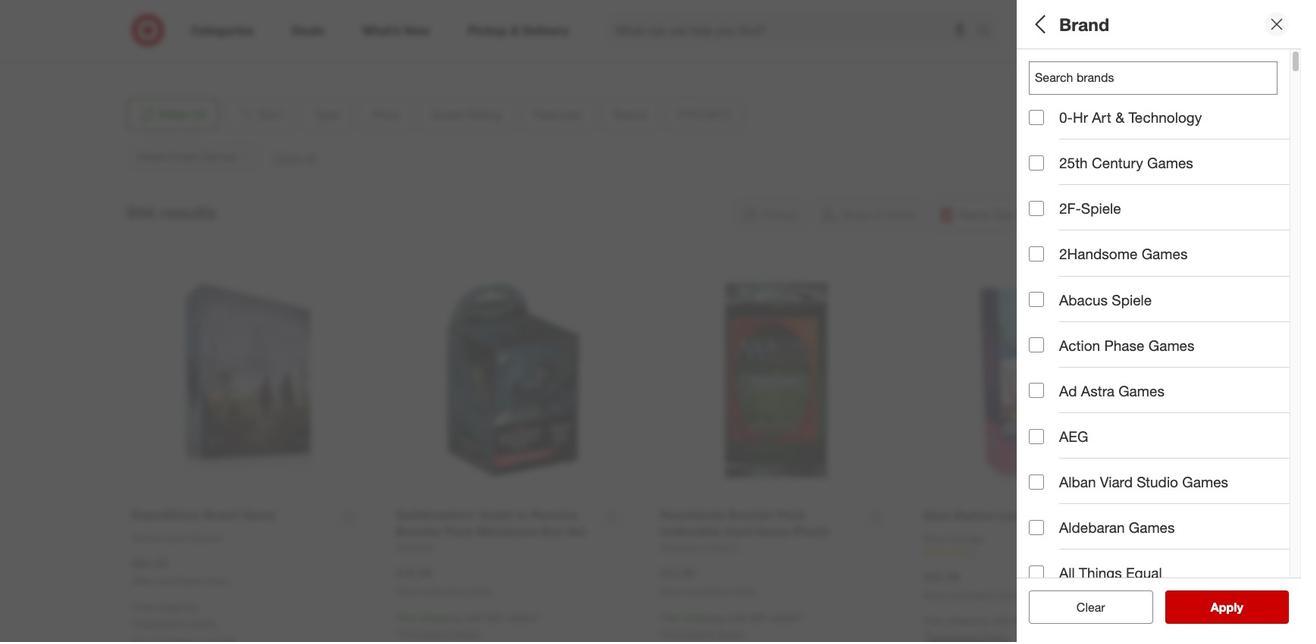 Task type: describe. For each thing, give the bounding box(es) containing it.
see results
[[1195, 600, 1259, 615]]

card
[[1101, 79, 1124, 92]]

abacus spiele
[[1059, 291, 1152, 308]]

25th century games
[[1059, 154, 1194, 172]]

$35 for $15.95
[[750, 611, 767, 624]]

$100;
[[1233, 132, 1259, 145]]

2handsome games
[[1059, 245, 1188, 263]]

type
[[1029, 60, 1061, 77]]

$50
[[1198, 132, 1215, 145]]

price $0  –  $15; $15  –  $25; $25  –  $50; $50  –  $100; $100  –  
[[1029, 113, 1301, 145]]

cards;
[[1257, 79, 1288, 92]]

&
[[1116, 108, 1125, 126]]

exclusions inside free shipping * * exclusions apply.
[[136, 617, 186, 630]]

free shipping with $35 orders* * exclusions apply. for $15.95
[[660, 611, 804, 640]]

clear for clear
[[1077, 600, 1105, 615]]

free for $20.99
[[924, 615, 945, 628]]

$15.95 when purchased online
[[660, 566, 756, 598]]

0-
[[1059, 108, 1073, 126]]

free shipping with $35 orders* * exclusions apply. for $18.99
[[396, 611, 540, 640]]

2f-
[[1059, 200, 1081, 217]]

abacus
[[1059, 291, 1108, 308]]

all filters
[[1029, 13, 1102, 35]]

new
[[1029, 238, 1051, 251]]

2 games; from the left
[[1127, 79, 1164, 92]]

see
[[1195, 600, 1217, 615]]

fpo/apo
[[1029, 330, 1095, 348]]

brand inside dialog
[[1059, 13, 1110, 35]]

Alban Viard Studio Games checkbox
[[1029, 475, 1044, 490]]

$0
[[1029, 132, 1040, 145]]

technology
[[1129, 108, 1202, 126]]

aldebaran
[[1059, 519, 1125, 536]]

ad astra games
[[1059, 382, 1165, 400]]

* down $84.95
[[132, 617, 136, 630]]

2Handsome Games checkbox
[[1029, 246, 1044, 262]]

$15.95
[[660, 566, 696, 581]]

exclusions apply. button for $15.95
[[664, 626, 746, 641]]

drive
[[245, 13, 270, 26]]

brand inside button
[[1029, 277, 1071, 295]]

when for $84.95
[[132, 576, 156, 587]]

all things equal
[[1059, 565, 1162, 582]]

orders* for $18.99
[[506, 611, 540, 624]]

* down $15.95
[[660, 627, 664, 640]]

0-Hr Art & Technology checkbox
[[1029, 110, 1044, 125]]

orders* for $15.95
[[770, 611, 804, 624]]

purchased for $15.95
[[686, 586, 729, 598]]

alban
[[1059, 473, 1096, 491]]

$18.99
[[396, 566, 432, 581]]

featured new
[[1029, 219, 1090, 251]]

,
[[183, 28, 186, 41]]

with for $15.95
[[727, 611, 747, 624]]

$100
[[1262, 132, 1285, 145]]

art
[[1092, 108, 1112, 126]]

clear button
[[1029, 591, 1153, 624]]

all for all things equal
[[1059, 565, 1075, 582]]

when for $15.95
[[660, 586, 683, 598]]

apply button
[[1165, 591, 1289, 624]]

trading
[[1220, 79, 1254, 92]]

results for 944 results
[[160, 202, 217, 223]]

spiele for abacus spiele
[[1112, 291, 1152, 308]]

with for $18.99
[[463, 611, 483, 624]]

$25
[[1140, 132, 1157, 145]]

1
[[971, 547, 976, 559]]

1 link
[[924, 547, 1158, 560]]

results for see results
[[1220, 600, 1259, 615]]

brand button
[[1029, 262, 1301, 315]]

Abacus Spiele checkbox
[[1029, 292, 1044, 307]]

2835
[[138, 13, 162, 26]]

clear all button
[[1029, 591, 1153, 624]]

wi
[[189, 28, 201, 41]]

see results button
[[1165, 591, 1289, 624]]

exclusions for $18.99
[[400, 627, 450, 640]]

$20.99 when purchased online
[[924, 569, 1020, 601]]

with for $20.99
[[991, 615, 1011, 628]]

when for $18.99
[[396, 586, 420, 598]]

spiele for 2f-spiele
[[1081, 200, 1121, 217]]

purchased for $20.99
[[950, 590, 993, 601]]

include
[[1059, 381, 1107, 399]]

ad
[[1059, 382, 1077, 400]]

$20.99
[[924, 569, 960, 585]]

filters
[[1055, 13, 1102, 35]]

shipping for $15.95
[[684, 611, 724, 624]]

orders* for $20.99
[[1034, 615, 1068, 628]]

shipping for $20.99
[[948, 615, 988, 628]]

exclusions for $15.95
[[664, 627, 714, 640]]

1 games; from the left
[[1061, 79, 1098, 92]]

$84.95 when purchased online
[[132, 556, 228, 587]]

53719
[[204, 28, 233, 41]]

stock
[[1152, 381, 1187, 399]]

$15
[[1081, 132, 1098, 145]]

shipping for $18.99
[[420, 611, 460, 624]]

search button
[[971, 14, 1007, 50]]

$18.99 when purchased online
[[396, 566, 492, 598]]



Task type: locate. For each thing, give the bounding box(es) containing it.
all
[[1029, 13, 1050, 35], [1059, 565, 1075, 582]]

games; up "hr"
[[1061, 79, 1098, 92]]

free down $15.95
[[660, 611, 681, 624]]

1 horizontal spatial orders*
[[770, 611, 804, 624]]

featured
[[1029, 219, 1090, 236]]

$50;
[[1175, 132, 1195, 145]]

25th
[[1059, 154, 1088, 172]]

free for $18.99
[[396, 611, 417, 624]]

shipping
[[156, 601, 196, 614], [420, 611, 460, 624], [684, 611, 724, 624], [948, 615, 988, 628]]

when down $18.99
[[396, 586, 420, 598]]

brand
[[1059, 13, 1110, 35], [1029, 277, 1071, 295]]

2 clear from the left
[[1077, 600, 1105, 615]]

all inside dialog
[[1029, 13, 1050, 35]]

orders*
[[506, 611, 540, 624], [770, 611, 804, 624], [1034, 615, 1068, 628]]

when down $84.95
[[132, 576, 156, 587]]

free shipping with $35 orders* * exclusions apply. down $18.99 when purchased online
[[396, 611, 540, 640]]

all left "filters"
[[1029, 13, 1050, 35]]

all filters dialog
[[1017, 0, 1301, 642]]

1 vertical spatial results
[[1220, 600, 1259, 615]]

studio
[[1137, 473, 1179, 491]]

apply. down the $84.95 when purchased online
[[189, 617, 218, 630]]

purchased
[[158, 576, 201, 587], [422, 586, 465, 598], [686, 586, 729, 598], [950, 590, 993, 601]]

2 horizontal spatial orders*
[[1034, 615, 1068, 628]]

brand up "type" at the right
[[1059, 13, 1110, 35]]

phase
[[1105, 337, 1145, 354]]

0 horizontal spatial free shipping with $35 orders* * exclusions apply.
[[396, 611, 540, 640]]

rating
[[1074, 171, 1118, 189]]

shipping down $20.99 when purchased online
[[948, 615, 988, 628]]

1 horizontal spatial games;
[[1127, 79, 1164, 92]]

free shipping * * exclusions apply.
[[132, 601, 218, 630]]

all right all things equal option
[[1059, 565, 1075, 582]]

$25;
[[1117, 132, 1137, 145]]

exclusions down $15.95 when purchased online
[[664, 627, 714, 640]]

when
[[132, 576, 156, 587], [396, 586, 420, 598], [660, 586, 683, 598], [924, 590, 947, 601]]

online for $18.99
[[468, 586, 492, 598]]

all
[[1101, 600, 1113, 615]]

viard
[[1100, 473, 1133, 491]]

search
[[971, 24, 1007, 39]]

exclusions apply. button down $18.99 when purchased online
[[400, 626, 482, 641]]

apply. down $15.95 when purchased online
[[717, 627, 746, 640]]

0 horizontal spatial results
[[160, 202, 217, 223]]

2f-spiele
[[1059, 200, 1121, 217]]

*
[[196, 601, 200, 614], [132, 617, 136, 630], [396, 627, 400, 640], [660, 627, 664, 640]]

results inside button
[[1220, 600, 1259, 615]]

Action Phase Games checkbox
[[1029, 338, 1044, 353]]

$35 for $20.99
[[1014, 615, 1031, 628]]

shipping down the $84.95 when purchased online
[[156, 601, 196, 614]]

park
[[221, 13, 242, 26]]

clear all
[[1069, 600, 1113, 615]]

* down $18.99
[[396, 627, 400, 640]]

0 horizontal spatial orders*
[[506, 611, 540, 624]]

1 free shipping with $35 orders* * exclusions apply. from the left
[[396, 611, 540, 640]]

spiele
[[1081, 200, 1121, 217], [1112, 291, 1152, 308]]

clear inside 'button'
[[1069, 600, 1098, 615]]

when down $15.95
[[660, 586, 683, 598]]

type board games; card games; collectible trading cards; ga
[[1029, 60, 1301, 92]]

when inside $15.95 when purchased online
[[660, 586, 683, 598]]

apply.
[[189, 617, 218, 630], [453, 627, 482, 640], [717, 627, 746, 640]]

shipping down $18.99 when purchased online
[[420, 611, 460, 624]]

aeg
[[1059, 428, 1089, 445]]

commerce
[[165, 13, 218, 26]]

games
[[1148, 154, 1194, 172], [1142, 245, 1188, 263], [1149, 337, 1195, 354], [1119, 382, 1165, 400], [1183, 473, 1229, 491], [1129, 519, 1175, 536]]

online inside $20.99 when purchased online
[[996, 590, 1020, 601]]

2 horizontal spatial with
[[991, 615, 1011, 628]]

when inside $20.99 when purchased online
[[924, 590, 947, 601]]

purchased down $20.99 at right
[[950, 590, 993, 601]]

brand down 2handsome games option
[[1029, 277, 1071, 295]]

purchased inside the $84.95 when purchased online
[[158, 576, 201, 587]]

What can we help you find? suggestions appear below search field
[[606, 14, 981, 47]]

1 vertical spatial spiele
[[1112, 291, 1152, 308]]

online for $20.99
[[996, 590, 1020, 601]]

games; right card
[[1127, 79, 1164, 92]]

2 horizontal spatial exclusions
[[664, 627, 714, 640]]

0 horizontal spatial exclusions
[[136, 617, 186, 630]]

free for $15.95
[[660, 611, 681, 624]]

0 vertical spatial all
[[1029, 13, 1050, 35]]

purchased down $15.95
[[686, 586, 729, 598]]

1 horizontal spatial $35
[[750, 611, 767, 624]]

purchased up free shipping * * exclusions apply. on the left bottom of page
[[158, 576, 201, 587]]

when for $20.99
[[924, 590, 947, 601]]

online inside $15.95 when purchased online
[[732, 586, 756, 598]]

results right 944
[[160, 202, 217, 223]]

board
[[1029, 79, 1058, 92]]

0 vertical spatial spiele
[[1081, 200, 1121, 217]]

1 horizontal spatial results
[[1220, 600, 1259, 615]]

action phase games
[[1059, 337, 1195, 354]]

$35 down $15.95 when purchased online
[[750, 611, 767, 624]]

purchased down $18.99
[[422, 586, 465, 598]]

exclusions down $18.99 when purchased online
[[400, 627, 450, 640]]

online
[[204, 576, 228, 587], [468, 586, 492, 598], [732, 586, 756, 598], [996, 590, 1020, 601]]

exclusions apply. button down the $84.95 when purchased online
[[136, 616, 218, 631]]

shipping inside free shipping * * exclusions apply.
[[156, 601, 196, 614]]

guest rating button
[[1029, 155, 1301, 209]]

collectible
[[1167, 79, 1217, 92]]

2 horizontal spatial exclusions apply. button
[[664, 626, 746, 641]]

shipping down $15.95 when purchased online
[[684, 611, 724, 624]]

fitchburg
[[138, 28, 183, 41]]

clear
[[1069, 600, 1098, 615], [1077, 600, 1105, 615]]

aldebaran games
[[1059, 519, 1175, 536]]

price
[[1029, 113, 1065, 130]]

2 free shipping with $35 orders* * exclusions apply. from the left
[[660, 611, 804, 640]]

century
[[1092, 154, 1144, 172]]

free down $84.95
[[132, 601, 153, 614]]

2handsome
[[1059, 245, 1138, 263]]

guest rating
[[1029, 171, 1118, 189]]

0 horizontal spatial exclusions apply. button
[[136, 616, 218, 631]]

purchased inside $20.99 when purchased online
[[950, 590, 993, 601]]

include out of stock
[[1059, 381, 1187, 399]]

$35 down all things equal option
[[1014, 615, 1031, 628]]

1 horizontal spatial with
[[727, 611, 747, 624]]

0 horizontal spatial with
[[463, 611, 483, 624]]

1 horizontal spatial exclusions
[[400, 627, 450, 640]]

apply. inside free shipping * * exclusions apply.
[[189, 617, 218, 630]]

online for $15.95
[[732, 586, 756, 598]]

25th Century Games checkbox
[[1029, 155, 1044, 170]]

exclusions
[[136, 617, 186, 630], [400, 627, 450, 640], [664, 627, 714, 640]]

free down $18.99
[[396, 611, 417, 624]]

all inside brand dialog
[[1059, 565, 1075, 582]]

with down $20.99 when purchased online
[[991, 615, 1011, 628]]

Ad Astra Games checkbox
[[1029, 383, 1044, 398]]

exclusions apply. button down $15.95 when purchased online
[[664, 626, 746, 641]]

2 horizontal spatial $35
[[1014, 615, 1031, 628]]

0 horizontal spatial apply.
[[189, 617, 218, 630]]

2F-Spiele checkbox
[[1029, 201, 1044, 216]]

online inside the $84.95 when purchased online
[[204, 576, 228, 587]]

free shipping with $35 orders* * exclusions apply. down $15.95 when purchased online
[[660, 611, 804, 640]]

0 horizontal spatial all
[[1029, 13, 1050, 35]]

2835 commerce park drive fitchburg , wi 53719 us
[[138, 13, 270, 56]]

results
[[160, 202, 217, 223], [1220, 600, 1259, 615]]

exclusions down the $84.95 when purchased online
[[136, 617, 186, 630]]

exclusions apply. button for $18.99
[[400, 626, 482, 641]]

free inside free shipping * * exclusions apply.
[[132, 601, 153, 614]]

things
[[1079, 565, 1122, 582]]

when inside the $84.95 when purchased online
[[132, 576, 156, 587]]

online inside $18.99 when purchased online
[[468, 586, 492, 598]]

free
[[132, 601, 153, 614], [396, 611, 417, 624], [660, 611, 681, 624], [924, 615, 945, 628]]

0 vertical spatial results
[[160, 202, 217, 223]]

0-hr art & technology
[[1059, 108, 1202, 126]]

clear for clear all
[[1069, 600, 1098, 615]]

$35 down $18.99 when purchased online
[[486, 611, 503, 624]]

none text field inside brand dialog
[[1029, 61, 1278, 95]]

None text field
[[1029, 61, 1278, 95]]

1 horizontal spatial all
[[1059, 565, 1075, 582]]

purchased for $18.99
[[422, 586, 465, 598]]

0 horizontal spatial games;
[[1061, 79, 1098, 92]]

944 results
[[126, 202, 217, 223]]

purchased inside $18.99 when purchased online
[[422, 586, 465, 598]]

$35 for $18.99
[[486, 611, 503, 624]]

clear down things
[[1077, 600, 1105, 615]]

of
[[1135, 381, 1148, 399]]

online for $84.95
[[204, 576, 228, 587]]

1 horizontal spatial free shipping with $35 orders* * exclusions apply.
[[660, 611, 804, 640]]

action
[[1059, 337, 1101, 354]]

clear left the all
[[1069, 600, 1098, 615]]

with down $18.99 when purchased online
[[463, 611, 483, 624]]

apply
[[1211, 600, 1244, 615]]

us
[[138, 43, 153, 56]]

when down $20.99 at right
[[924, 590, 947, 601]]

results right see on the bottom of page
[[1220, 600, 1259, 615]]

Include out of stock checkbox
[[1029, 383, 1044, 398]]

ga
[[1291, 79, 1301, 92]]

0 horizontal spatial $35
[[486, 611, 503, 624]]

* down the $84.95 when purchased online
[[196, 601, 200, 614]]

all for all filters
[[1029, 13, 1050, 35]]

1 vertical spatial brand
[[1029, 277, 1071, 295]]

AEG checkbox
[[1029, 429, 1044, 444]]

2 horizontal spatial apply.
[[717, 627, 746, 640]]

equal
[[1126, 565, 1162, 582]]

spiele up action phase games
[[1112, 291, 1152, 308]]

astra
[[1081, 382, 1115, 400]]

apply. for $18.99
[[453, 627, 482, 640]]

when inside $18.99 when purchased online
[[396, 586, 420, 598]]

1 horizontal spatial apply.
[[453, 627, 482, 640]]

$15;
[[1058, 132, 1078, 145]]

purchased inside $15.95 when purchased online
[[686, 586, 729, 598]]

$84.95
[[132, 556, 168, 571]]

$35
[[486, 611, 503, 624], [750, 611, 767, 624], [1014, 615, 1031, 628]]

All Things Equal checkbox
[[1029, 566, 1044, 581]]

alban viard studio games
[[1059, 473, 1229, 491]]

hr
[[1073, 108, 1088, 126]]

with down $15.95 when purchased online
[[727, 611, 747, 624]]

apply. down $18.99 when purchased online
[[453, 627, 482, 640]]

1 vertical spatial all
[[1059, 565, 1075, 582]]

brand dialog
[[1017, 0, 1301, 642]]

944
[[126, 202, 155, 223]]

out
[[1111, 381, 1131, 399]]

spiele down rating
[[1081, 200, 1121, 217]]

free down $20.99 at right
[[924, 615, 945, 628]]

fpo/apo button
[[1029, 315, 1301, 368]]

Aldebaran Games checkbox
[[1029, 520, 1044, 535]]

apply. for $15.95
[[717, 627, 746, 640]]

purchased for $84.95
[[158, 576, 201, 587]]

clear inside button
[[1077, 600, 1105, 615]]

1 clear from the left
[[1069, 600, 1098, 615]]

guest
[[1029, 171, 1070, 189]]

1 horizontal spatial exclusions apply. button
[[400, 626, 482, 641]]

0 vertical spatial brand
[[1059, 13, 1110, 35]]

free shipping with $35 orders*
[[924, 615, 1068, 628]]



Task type: vqa. For each thing, say whether or not it's contained in the screenshot.
See Results BUTTON
yes



